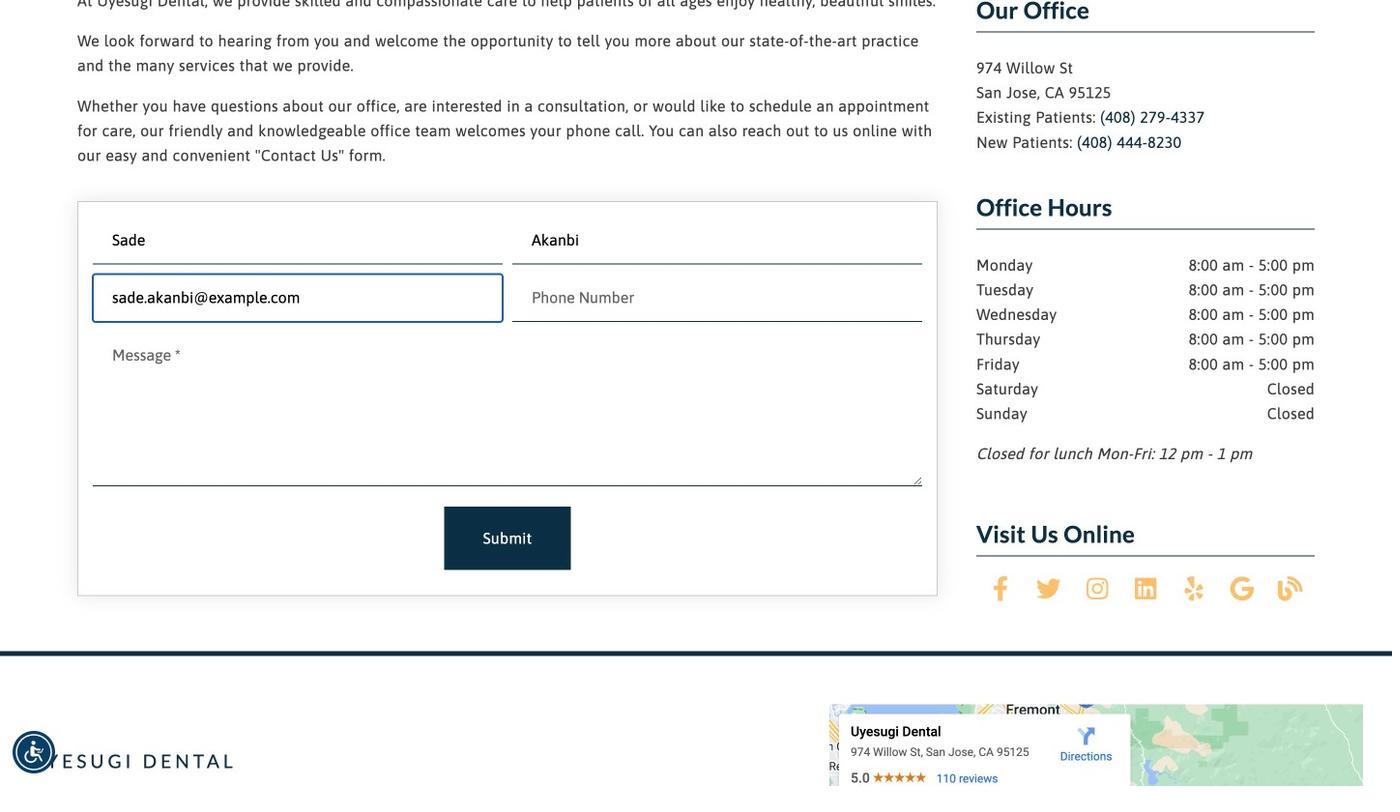 Task type: describe. For each thing, give the bounding box(es) containing it.
2 link image from the left
[[1087, 576, 1109, 601]]

3 link image from the left
[[1135, 576, 1157, 601]]

1 input text field from the top
[[513, 217, 923, 265]]

iframe element
[[830, 705, 1364, 786]]

1 link image from the left
[[1037, 576, 1062, 601]]

2 input text field from the top
[[513, 274, 923, 322]]

input text field
[[93, 217, 503, 265]]

3 link image from the left
[[1231, 576, 1255, 601]]



Task type: locate. For each thing, give the bounding box(es) containing it.
input text field
[[513, 217, 923, 265], [513, 274, 923, 322]]

2 horizontal spatial link image
[[1231, 576, 1255, 601]]

0 horizontal spatial link image
[[993, 576, 1009, 601]]

1 vertical spatial input text field
[[513, 274, 923, 322]]

2 link image from the left
[[1185, 576, 1204, 601]]

1 horizontal spatial link image
[[1185, 576, 1204, 601]]

link image
[[1037, 576, 1062, 601], [1087, 576, 1109, 601], [1135, 576, 1157, 601], [1279, 576, 1304, 601]]

link image
[[993, 576, 1009, 601], [1185, 576, 1204, 601], [1231, 576, 1255, 601]]

Message text field
[[93, 332, 923, 487]]

input email field
[[93, 274, 503, 322]]

1 link image from the left
[[993, 576, 1009, 601]]

4 link image from the left
[[1279, 576, 1304, 601]]

0 vertical spatial input text field
[[513, 217, 923, 265]]



